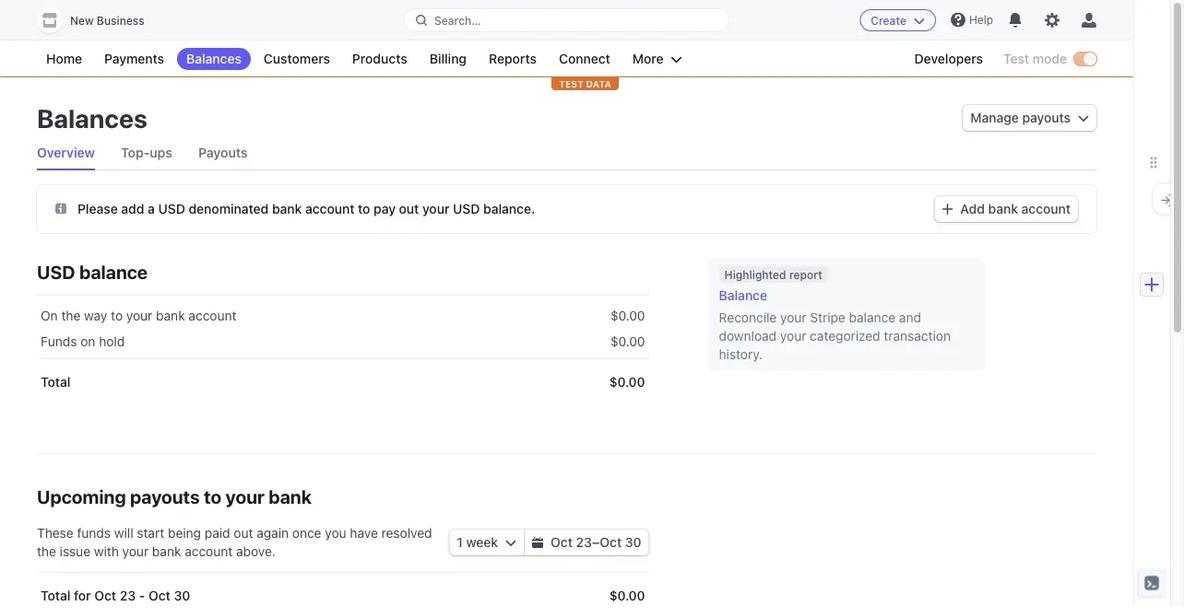 Task type: describe. For each thing, give the bounding box(es) containing it.
your right the download on the bottom of page
[[780, 329, 807, 344]]

top-ups
[[121, 145, 172, 160]]

your up again on the bottom left of page
[[226, 486, 265, 508]]

payouts for manage
[[1022, 110, 1071, 125]]

more
[[633, 51, 664, 66]]

balance link
[[719, 287, 974, 305]]

2 horizontal spatial usd
[[453, 201, 480, 216]]

help button
[[944, 5, 1001, 35]]

top-
[[121, 145, 150, 160]]

oct 23 – oct 30
[[551, 535, 642, 551]]

above.
[[236, 545, 276, 560]]

balances link
[[177, 48, 251, 70]]

create
[[871, 14, 907, 27]]

highlighted
[[725, 268, 786, 281]]

test data
[[559, 78, 611, 89]]

payouts
[[198, 145, 248, 160]]

svg image for add bank account
[[942, 204, 953, 215]]

products link
[[343, 48, 417, 70]]

once
[[292, 526, 322, 541]]

usd balance
[[37, 261, 148, 283]]

add
[[121, 201, 144, 216]]

create button
[[860, 9, 936, 31]]

paid
[[205, 526, 230, 541]]

–
[[592, 535, 600, 551]]

1 horizontal spatial to
[[204, 486, 222, 508]]

row containing on the way to your bank account
[[37, 296, 649, 333]]

0 horizontal spatial balance
[[79, 261, 148, 283]]

transaction
[[884, 329, 951, 344]]

payments link
[[95, 48, 173, 70]]

bank up once in the bottom of the page
[[269, 486, 312, 508]]

23 inside row
[[120, 589, 136, 604]]

connect
[[559, 51, 610, 66]]

out inside these funds will start being paid out again once you have resolved the issue with your bank account above.
[[234, 526, 253, 541]]

bank inside these funds will start being paid out again once you have resolved the issue with your bank account above.
[[152, 545, 181, 560]]

with
[[94, 545, 119, 560]]

$0.00 for on the way to your bank account
[[611, 309, 645, 324]]

these funds will start being paid out again once you have resolved the issue with your bank account above.
[[37, 526, 432, 560]]

your inside these funds will start being paid out again once you have resolved the issue with your bank account above.
[[122, 545, 149, 560]]

test
[[1004, 51, 1029, 66]]

svg image for manage payouts
[[1078, 113, 1089, 124]]

Search… text field
[[405, 9, 729, 32]]

products
[[352, 51, 407, 66]]

svg image for 1 week
[[506, 538, 517, 549]]

new
[[70, 14, 94, 27]]

again
[[257, 526, 289, 541]]

row containing total for
[[37, 573, 649, 607]]

billing link
[[420, 48, 476, 70]]

1 horizontal spatial balances
[[186, 51, 242, 66]]

will
[[114, 526, 133, 541]]

$0.00 for funds on hold
[[611, 334, 645, 350]]

balance
[[719, 288, 767, 303]]

manage payouts button
[[963, 105, 1097, 131]]

new business button
[[37, 7, 163, 33]]

funds
[[77, 526, 111, 541]]

categorized
[[810, 329, 881, 344]]

customers link
[[255, 48, 339, 70]]

funds
[[41, 334, 77, 350]]

for
[[74, 589, 91, 604]]

have
[[350, 526, 378, 541]]

balance.
[[483, 201, 535, 216]]

0 vertical spatial out
[[399, 201, 419, 216]]

a
[[148, 201, 155, 216]]

reports link
[[480, 48, 546, 70]]

customers
[[264, 51, 330, 66]]

add
[[961, 202, 985, 217]]

search…
[[434, 14, 481, 27]]

please add a usd denominated bank account to pay out your usd balance.
[[77, 201, 535, 216]]

overview link
[[37, 137, 95, 170]]

help
[[969, 13, 993, 26]]

total for oct 23 - oct 30
[[41, 589, 190, 604]]

your left stripe
[[780, 310, 807, 326]]

bank inside button
[[988, 202, 1018, 217]]

1 week button
[[450, 530, 524, 556]]



Task type: locate. For each thing, give the bounding box(es) containing it.
you
[[325, 526, 347, 541]]

your right pay
[[422, 201, 450, 216]]

test mode
[[1004, 51, 1067, 66]]

account
[[305, 201, 355, 216], [1022, 202, 1071, 217], [189, 309, 237, 324], [185, 545, 233, 560]]

total down funds
[[41, 375, 70, 390]]

4 row from the top
[[37, 573, 649, 607]]

tab list containing overview
[[37, 137, 1097, 171]]

1 row from the top
[[37, 296, 649, 333]]

account inside these funds will start being paid out again once you have resolved the issue with your bank account above.
[[185, 545, 233, 560]]

bank
[[272, 201, 302, 216], [988, 202, 1018, 217], [156, 309, 185, 324], [269, 486, 312, 508], [152, 545, 181, 560]]

business
[[97, 14, 145, 27]]

balances up overview on the top
[[37, 103, 147, 133]]

1 horizontal spatial 30
[[625, 535, 642, 551]]

payments
[[104, 51, 164, 66]]

out right pay
[[399, 201, 419, 216]]

1 total from the top
[[41, 375, 70, 390]]

balance
[[79, 261, 148, 283], [849, 310, 896, 326]]

0 vertical spatial payouts
[[1022, 110, 1071, 125]]

on the way to your bank account
[[41, 309, 237, 324]]

home link
[[37, 48, 91, 70]]

svg image left svg icon
[[506, 538, 517, 549]]

2 total from the top
[[41, 589, 70, 604]]

billing
[[430, 51, 467, 66]]

0 vertical spatial balances
[[186, 51, 242, 66]]

0 vertical spatial 30
[[625, 535, 642, 551]]

manage payouts
[[971, 110, 1071, 125]]

manage
[[971, 110, 1019, 125]]

row containing funds on hold
[[37, 326, 649, 359]]

denominated
[[189, 201, 269, 216]]

add bank account
[[961, 202, 1071, 217]]

stripe
[[810, 310, 846, 326]]

1 horizontal spatial balance
[[849, 310, 896, 326]]

1 vertical spatial to
[[111, 309, 123, 324]]

total inside grid
[[41, 375, 70, 390]]

on
[[81, 334, 95, 350]]

Search… search field
[[405, 9, 729, 32]]

svg image inside 1 week popup button
[[506, 538, 517, 549]]

1 vertical spatial the
[[37, 545, 56, 560]]

and
[[899, 310, 921, 326]]

svg image
[[532, 538, 543, 549]]

upcoming
[[37, 486, 126, 508]]

usd
[[158, 201, 185, 216], [453, 201, 480, 216], [37, 261, 75, 283]]

grid
[[37, 296, 649, 407]]

payouts for upcoming
[[130, 486, 200, 508]]

0 horizontal spatial 23
[[120, 589, 136, 604]]

these
[[37, 526, 74, 541]]

balance up way
[[79, 261, 148, 283]]

mode
[[1033, 51, 1067, 66]]

your right way
[[126, 309, 153, 324]]

0 horizontal spatial the
[[37, 545, 56, 560]]

total left for
[[41, 589, 70, 604]]

resolved
[[382, 526, 432, 541]]

1 horizontal spatial out
[[399, 201, 419, 216]]

row
[[37, 296, 649, 333], [37, 326, 649, 359], [37, 359, 649, 407], [37, 573, 649, 607]]

1 vertical spatial payouts
[[130, 486, 200, 508]]

history.
[[719, 347, 763, 363]]

30 right the –
[[625, 535, 642, 551]]

the inside these funds will start being paid out again once you have resolved the issue with your bank account above.
[[37, 545, 56, 560]]

$0.00
[[611, 309, 645, 324], [611, 334, 645, 350], [610, 375, 645, 390], [610, 589, 645, 604]]

the down these
[[37, 545, 56, 560]]

total for total for oct 23 - oct 30
[[41, 589, 70, 604]]

add bank account button
[[935, 196, 1078, 222]]

1 vertical spatial 23
[[120, 589, 136, 604]]

bank down "start"
[[152, 545, 181, 560]]

1 vertical spatial 30
[[174, 589, 190, 604]]

1 vertical spatial out
[[234, 526, 253, 541]]

test
[[559, 78, 584, 89]]

30 right -
[[174, 589, 190, 604]]

1 vertical spatial balances
[[37, 103, 147, 133]]

developers link
[[905, 48, 993, 70]]

reconcile
[[719, 310, 777, 326]]

upcoming payouts to your bank
[[37, 486, 312, 508]]

1 horizontal spatial usd
[[158, 201, 185, 216]]

payouts inside popup button
[[1022, 110, 1071, 125]]

1
[[457, 535, 463, 551]]

your inside row
[[126, 309, 153, 324]]

account inside row
[[189, 309, 237, 324]]

please
[[77, 201, 118, 216]]

hold
[[99, 334, 125, 350]]

connect link
[[550, 48, 620, 70]]

usd right a
[[158, 201, 185, 216]]

balance up the categorized
[[849, 310, 896, 326]]

payouts
[[1022, 110, 1071, 125], [130, 486, 200, 508]]

to up paid
[[204, 486, 222, 508]]

0 vertical spatial the
[[61, 309, 81, 324]]

funds on hold
[[41, 334, 125, 350]]

issue
[[60, 545, 90, 560]]

0 horizontal spatial out
[[234, 526, 253, 541]]

2 vertical spatial to
[[204, 486, 222, 508]]

new business
[[70, 14, 145, 27]]

bank right way
[[156, 309, 185, 324]]

$0.00 for total
[[610, 375, 645, 390]]

way
[[84, 309, 107, 324]]

0 horizontal spatial payouts
[[130, 486, 200, 508]]

to left pay
[[358, 201, 370, 216]]

-
[[139, 589, 145, 604]]

bank right add at top right
[[988, 202, 1018, 217]]

3 row from the top
[[37, 359, 649, 407]]

to right way
[[111, 309, 123, 324]]

home
[[46, 51, 82, 66]]

23 right svg icon
[[576, 535, 592, 551]]

ups
[[150, 145, 172, 160]]

being
[[168, 526, 201, 541]]

svg image left add at top right
[[942, 204, 953, 215]]

payouts right manage on the top
[[1022, 110, 1071, 125]]

2 horizontal spatial to
[[358, 201, 370, 216]]

week
[[466, 535, 498, 551]]

reports
[[489, 51, 537, 66]]

your down will
[[122, 545, 149, 560]]

on
[[41, 309, 58, 324]]

svg image left please
[[55, 203, 66, 215]]

0 vertical spatial total
[[41, 375, 70, 390]]

more button
[[623, 48, 691, 70]]

to
[[358, 201, 370, 216], [111, 309, 123, 324], [204, 486, 222, 508]]

1 week
[[457, 535, 498, 551]]

grid containing on the way to your bank account
[[37, 296, 649, 407]]

usd up on
[[37, 261, 75, 283]]

account inside button
[[1022, 202, 1071, 217]]

23 left -
[[120, 589, 136, 604]]

total for total
[[41, 375, 70, 390]]

out up above.
[[234, 526, 253, 541]]

0 horizontal spatial balances
[[37, 103, 147, 133]]

1 horizontal spatial the
[[61, 309, 81, 324]]

0 horizontal spatial usd
[[37, 261, 75, 283]]

pay
[[374, 201, 396, 216]]

0 horizontal spatial 30
[[174, 589, 190, 604]]

1 vertical spatial balance
[[849, 310, 896, 326]]

svg image right manage payouts
[[1078, 113, 1089, 124]]

0 horizontal spatial to
[[111, 309, 123, 324]]

2 row from the top
[[37, 326, 649, 359]]

23
[[576, 535, 592, 551], [120, 589, 136, 604]]

bank right denominated
[[272, 201, 302, 216]]

balances right payments
[[186, 51, 242, 66]]

1 horizontal spatial payouts
[[1022, 110, 1071, 125]]

row containing total
[[37, 359, 649, 407]]

0 vertical spatial to
[[358, 201, 370, 216]]

usd left balance.
[[453, 201, 480, 216]]

to inside grid
[[111, 309, 123, 324]]

oct
[[551, 535, 573, 551], [600, 535, 622, 551], [94, 589, 116, 604], [149, 589, 171, 604]]

svg image inside manage payouts popup button
[[1078, 113, 1089, 124]]

30 inside row
[[174, 589, 190, 604]]

svg image
[[1078, 113, 1089, 124], [55, 203, 66, 215], [942, 204, 953, 215], [506, 538, 517, 549]]

svg image inside add bank account button
[[942, 204, 953, 215]]

your
[[422, 201, 450, 216], [126, 309, 153, 324], [780, 310, 807, 326], [780, 329, 807, 344], [226, 486, 265, 508], [122, 545, 149, 560]]

1 vertical spatial total
[[41, 589, 70, 604]]

overview
[[37, 145, 95, 160]]

the
[[61, 309, 81, 324], [37, 545, 56, 560]]

top-ups link
[[121, 137, 172, 170]]

notifications image
[[1008, 13, 1023, 28]]

0 vertical spatial 23
[[576, 535, 592, 551]]

tab list
[[37, 137, 1097, 171]]

payouts link
[[198, 137, 248, 170]]

balances
[[186, 51, 242, 66], [37, 103, 147, 133]]

the right on
[[61, 309, 81, 324]]

start
[[137, 526, 164, 541]]

30
[[625, 535, 642, 551], [174, 589, 190, 604]]

0 vertical spatial balance
[[79, 261, 148, 283]]

highlighted report balance reconcile your stripe balance and download your categorized transaction history.
[[719, 268, 951, 363]]

balance inside highlighted report balance reconcile your stripe balance and download your categorized transaction history.
[[849, 310, 896, 326]]

report
[[789, 268, 823, 281]]

1 horizontal spatial 23
[[576, 535, 592, 551]]

developers
[[915, 51, 983, 66]]

out
[[399, 201, 419, 216], [234, 526, 253, 541]]

download
[[719, 329, 777, 344]]

payouts up "start"
[[130, 486, 200, 508]]

data
[[586, 78, 611, 89]]



Task type: vqa. For each thing, say whether or not it's contained in the screenshot.
'get started based on your business needs take a look at our products and how they work together before you set up stripe.'
no



